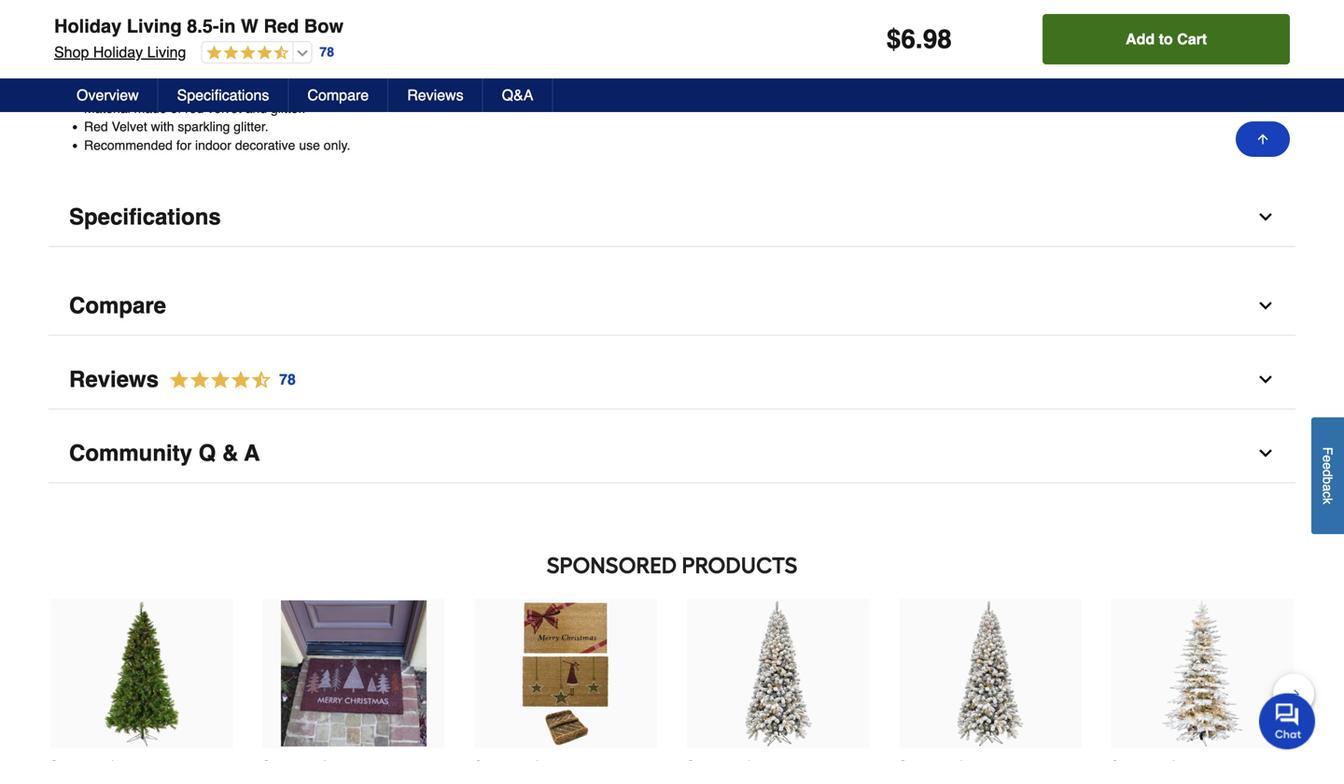 Task type: vqa. For each thing, say whether or not it's contained in the screenshot.
for to the right
yes



Task type: describe. For each thing, give the bounding box(es) containing it.
0 vertical spatial 78
[[320, 45, 334, 59]]

2 rubber-cal 2-ft x 3-ft brown rectangular indoor or outdoor winter door mat image from the left
[[493, 601, 639, 747]]

0 vertical spatial 4.5 stars image
[[202, 45, 289, 62]]

$ 6 . 98
[[887, 24, 952, 54]]

6
[[901, 24, 916, 54]]

decorative
[[235, 138, 296, 152]]

sparkling
[[178, 119, 230, 134]]

q&a button
[[483, 78, 553, 112]]

community
[[69, 440, 192, 466]]

to
[[1159, 30, 1173, 48]]

q&a
[[502, 86, 534, 104]]

a
[[244, 440, 260, 466]]

2 e from the top
[[1321, 462, 1336, 469]]

demands
[[368, 83, 422, 98]]

c
[[1321, 491, 1336, 498]]

made
[[134, 101, 167, 116]]

inch
[[179, 25, 204, 40]]

tall,
[[293, 83, 313, 98]]

1 vertical spatial specifications button
[[49, 188, 1296, 247]]

measuring
[[84, 83, 145, 98]]

16
[[233, 83, 248, 98]]

add to cart
[[1126, 30, 1208, 48]]

community q & a
[[69, 440, 260, 466]]

overview
[[77, 86, 139, 104]]

velvet
[[208, 101, 242, 116]]

d
[[1321, 469, 1336, 477]]

1 e from the top
[[1321, 455, 1336, 462]]

sponsored
[[547, 552, 677, 579]]

0 vertical spatial for
[[536, 25, 551, 40]]

reviews inside button
[[407, 86, 464, 104]]

chat invite button image
[[1260, 692, 1317, 749]]

1 horizontal spatial glitter.
[[271, 101, 306, 116]]

the
[[354, 25, 376, 40]]

.
[[916, 24, 923, 54]]

home
[[630, 25, 665, 40]]

1 vertical spatial specifications
[[69, 204, 221, 230]]

78 inside 4.5 stars image
[[279, 371, 296, 388]]

0 vertical spatial of
[[463, 25, 474, 40]]

$
[[887, 24, 901, 54]]

recommended
[[84, 138, 173, 152]]

chevron down image for reviews
[[1257, 370, 1276, 389]]

f e e d b a c k
[[1321, 447, 1336, 504]]

an
[[149, 83, 163, 98]]

b
[[1321, 477, 1336, 484]]

sponsored products
[[547, 552, 798, 579]]

add
[[1126, 30, 1155, 48]]

attention.
[[426, 83, 479, 98]]

1 vertical spatial living
[[147, 43, 186, 61]]

indoor
[[195, 138, 232, 152]]

introducing
[[69, 25, 134, 40]]

touch
[[425, 25, 460, 40]]

4.5 stars image containing 78
[[159, 367, 297, 393]]

1 vertical spatial glitter.
[[234, 119, 269, 134]]

1 horizontal spatial red
[[207, 25, 231, 40]]

q
[[199, 440, 216, 466]]

fraser hill farm 6.5-ft mountain pine pre-lit flocked white artificial christmas tree with led lights image
[[1130, 601, 1276, 747]]

1 rubber-cal 2-ft x 3-ft brown rectangular indoor or outdoor winter door mat image from the left
[[281, 601, 427, 747]]

&
[[222, 440, 238, 466]]

velvet inside the measuring an impressive 16 inches tall, this bow demands attention. material made of red velvet and glitter. red velvet with sparkling glitter. recommended for indoor decorative use only.
[[112, 119, 147, 134]]

holiday down introducing
[[93, 43, 143, 61]]



Task type: locate. For each thing, give the bounding box(es) containing it.
98
[[923, 24, 952, 54]]

reviews button
[[389, 78, 483, 112]]

our
[[137, 25, 156, 40]]

for
[[536, 25, 551, 40], [176, 138, 192, 152]]

compare
[[308, 86, 369, 104], [69, 293, 166, 318]]

reviews
[[407, 86, 464, 104], [69, 366, 159, 392]]

festive
[[585, 25, 627, 40]]

16-
[[160, 25, 179, 40]]

in
[[219, 15, 236, 37]]

community q & a button
[[49, 424, 1296, 483]]

1 horizontal spatial 78
[[320, 45, 334, 59]]

0 vertical spatial velvet
[[235, 25, 270, 40]]

chevron down image for specifications
[[1257, 208, 1276, 226]]

1 vertical spatial reviews
[[69, 366, 159, 392]]

holiday left bow:
[[274, 25, 318, 40]]

for left your at the left
[[536, 25, 551, 40]]

southdeep products heading
[[49, 547, 1296, 584]]

f
[[1321, 447, 1336, 455]]

1 horizontal spatial compare
[[308, 86, 369, 104]]

living up shop holiday living
[[127, 15, 182, 37]]

1 chevron down image from the top
[[1257, 370, 1276, 389]]

red inside the measuring an impressive 16 inches tall, this bow demands attention. material made of red velvet and glitter. red velvet with sparkling glitter. recommended for indoor decorative use only.
[[84, 119, 108, 134]]

with
[[151, 119, 174, 134]]

shop
[[54, 43, 89, 61]]

measuring an impressive 16 inches tall, this bow demands attention. material made of red velvet and glitter. red velvet with sparkling glitter. recommended for indoor decorative use only.
[[84, 83, 479, 152]]

1 chevron down image from the top
[[1257, 208, 1276, 226]]

chevron down image for compare
[[1257, 296, 1276, 315]]

e up the b
[[1321, 462, 1336, 469]]

red right w
[[264, 15, 299, 37]]

fraser hill farm 7.5-ft silverton snowy pre-lit flocked artificial christmas tree with incandescent lights image
[[705, 601, 851, 747]]

compare for top compare button
[[308, 86, 369, 104]]

0 vertical spatial reviews
[[407, 86, 464, 104]]

chevron down image inside community q & a "button"
[[1257, 444, 1276, 463]]

0 horizontal spatial 78
[[279, 371, 296, 388]]

0 vertical spatial compare button
[[289, 78, 389, 112]]

overview button
[[58, 78, 158, 112]]

fraser hill farm 6.5-ft canyon pine pre-lit artificial christmas tree with incandescent lights image
[[69, 601, 215, 747]]

velvet right 8.5- on the top left of page
[[235, 25, 270, 40]]

of left red
[[170, 101, 181, 116]]

compare button
[[289, 78, 389, 112], [49, 277, 1296, 336]]

0 vertical spatial chevron down image
[[1257, 370, 1276, 389]]

of right 'touch'
[[463, 25, 474, 40]]

chevron down image
[[1257, 370, 1276, 389], [1257, 444, 1276, 463]]

material
[[84, 101, 131, 116]]

1 horizontal spatial reviews
[[407, 86, 464, 104]]

8.5-
[[187, 15, 219, 37]]

holiday
[[54, 15, 122, 37], [274, 25, 318, 40], [93, 43, 143, 61]]

elegance
[[478, 25, 532, 40]]

specifications button
[[158, 78, 289, 112], [49, 188, 1296, 247]]

specifications
[[177, 86, 269, 104], [69, 204, 221, 230]]

1 vertical spatial of
[[170, 101, 181, 116]]

1 vertical spatial velvet
[[112, 119, 147, 134]]

cart
[[1178, 30, 1208, 48]]

shop holiday living
[[54, 43, 186, 61]]

of inside the measuring an impressive 16 inches tall, this bow demands attention. material made of red velvet and glitter. red velvet with sparkling glitter. recommended for indoor decorative use only.
[[170, 101, 181, 116]]

glitter.
[[271, 101, 306, 116], [234, 119, 269, 134]]

of
[[463, 25, 474, 40], [170, 101, 181, 116]]

2 chevron down image from the top
[[1257, 296, 1276, 315]]

reviews down 'touch'
[[407, 86, 464, 104]]

chevron down image
[[1257, 208, 1276, 226], [1257, 296, 1276, 315]]

1 vertical spatial compare
[[69, 293, 166, 318]]

living down 16- on the left
[[147, 43, 186, 61]]

2 chevron down image from the top
[[1257, 444, 1276, 463]]

bow
[[341, 83, 365, 98]]

this
[[317, 83, 337, 98]]

1 vertical spatial chevron down image
[[1257, 296, 1276, 315]]

red down material
[[84, 119, 108, 134]]

0 vertical spatial glitter.
[[271, 101, 306, 116]]

red right inch
[[207, 25, 231, 40]]

1 vertical spatial 78
[[279, 371, 296, 388]]

bow:
[[321, 25, 350, 40]]

1 vertical spatial 4.5 stars image
[[159, 367, 297, 393]]

for down sparkling
[[176, 138, 192, 152]]

holiday up shop
[[54, 15, 122, 37]]

products
[[682, 552, 798, 579]]

78
[[320, 45, 334, 59], [279, 371, 296, 388]]

only.
[[324, 138, 351, 152]]

1 vertical spatial for
[[176, 138, 192, 152]]

rubber-cal 2-ft x 3-ft brown rectangular indoor or outdoor winter door mat image
[[281, 601, 427, 747], [493, 601, 639, 747]]

impressive
[[167, 83, 229, 98]]

your
[[555, 25, 581, 40]]

1 horizontal spatial velvet
[[235, 25, 270, 40]]

e
[[1321, 455, 1336, 462], [1321, 462, 1336, 469]]

w
[[241, 15, 259, 37]]

4.5 stars image down w
[[202, 45, 289, 62]]

0 vertical spatial compare
[[308, 86, 369, 104]]

0 vertical spatial living
[[127, 15, 182, 37]]

and
[[245, 101, 267, 116]]

0 vertical spatial specifications
[[177, 86, 269, 104]]

1 vertical spatial compare button
[[49, 277, 1296, 336]]

chevron down image for community q & a
[[1257, 444, 1276, 463]]

velvet
[[235, 25, 270, 40], [112, 119, 147, 134]]

4.5 stars image
[[202, 45, 289, 62], [159, 367, 297, 393]]

glitter. down tall,
[[271, 101, 306, 116]]

inches
[[251, 83, 289, 98]]

0 horizontal spatial for
[[176, 138, 192, 152]]

reviews up community
[[69, 366, 159, 392]]

1 horizontal spatial of
[[463, 25, 474, 40]]

living
[[127, 15, 182, 37], [147, 43, 186, 61]]

velvet up recommended
[[112, 119, 147, 134]]

compare for the bottommost compare button
[[69, 293, 166, 318]]

0 horizontal spatial glitter.
[[234, 119, 269, 134]]

glitter. down and
[[234, 119, 269, 134]]

red
[[264, 15, 299, 37], [207, 25, 231, 40], [84, 119, 108, 134]]

perfect
[[380, 25, 421, 40]]

k
[[1321, 498, 1336, 504]]

holiday living 8.5-in w red bow
[[54, 15, 344, 37]]

introducing our 16-inch red velvet holiday bow: the perfect touch of elegance for your festive home décor!
[[69, 25, 707, 40]]

0 horizontal spatial red
[[84, 119, 108, 134]]

fraser hill farm 7.5-ft alaskan flocked pre-lit flocked artificial christmas tree with incandescent lights image
[[918, 601, 1064, 747]]

use
[[299, 138, 320, 152]]

e up d
[[1321, 455, 1336, 462]]

1 vertical spatial chevron down image
[[1257, 444, 1276, 463]]

0 horizontal spatial compare
[[69, 293, 166, 318]]

arrow up image
[[1256, 132, 1271, 147]]

1 horizontal spatial for
[[536, 25, 551, 40]]

1 horizontal spatial rubber-cal 2-ft x 3-ft brown rectangular indoor or outdoor winter door mat image
[[493, 601, 639, 747]]

red
[[185, 101, 204, 116]]

add to cart button
[[1043, 14, 1291, 64]]

a
[[1321, 484, 1336, 491]]

0 horizontal spatial velvet
[[112, 119, 147, 134]]

2 horizontal spatial red
[[264, 15, 299, 37]]

0 horizontal spatial reviews
[[69, 366, 159, 392]]

f e e d b a c k button
[[1312, 417, 1345, 534]]

4.5 stars image up &
[[159, 367, 297, 393]]

bow
[[304, 15, 344, 37]]

0 vertical spatial specifications button
[[158, 78, 289, 112]]

0 vertical spatial chevron down image
[[1257, 208, 1276, 226]]

0 horizontal spatial rubber-cal 2-ft x 3-ft brown rectangular indoor or outdoor winter door mat image
[[281, 601, 427, 747]]

for inside the measuring an impressive 16 inches tall, this bow demands attention. material made of red velvet and glitter. red velvet with sparkling glitter. recommended for indoor decorative use only.
[[176, 138, 192, 152]]

0 horizontal spatial of
[[170, 101, 181, 116]]

décor!
[[669, 25, 707, 40]]



